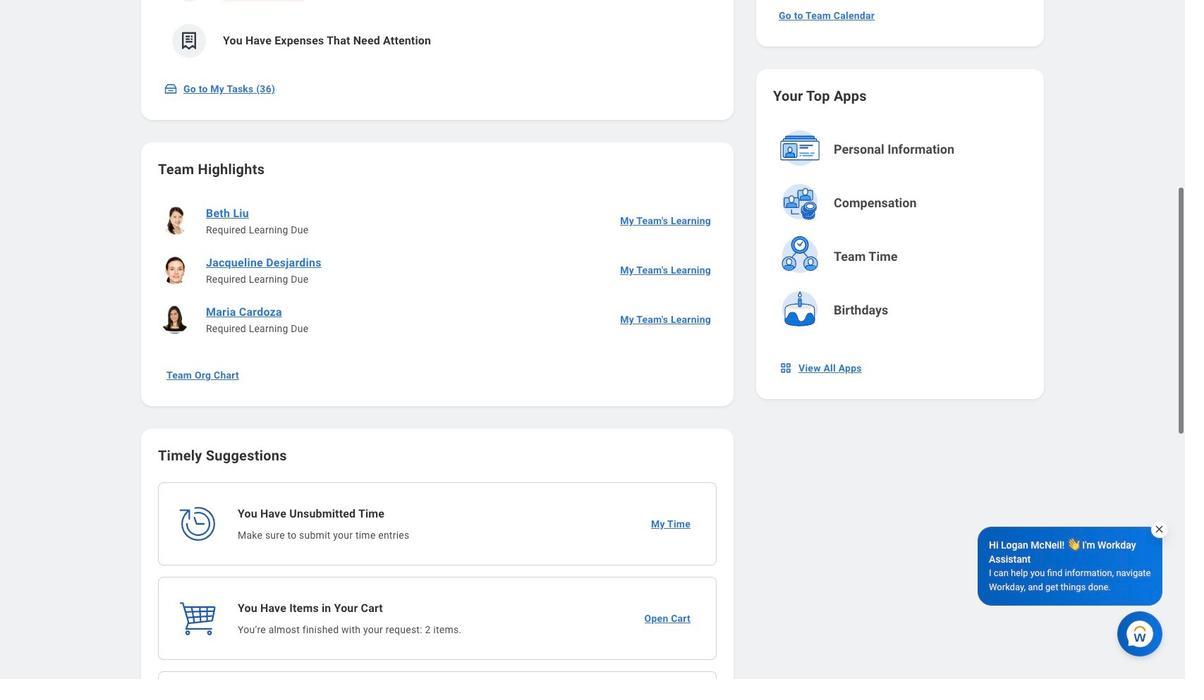 Task type: vqa. For each thing, say whether or not it's contained in the screenshot.
X icon
yes



Task type: describe. For each thing, give the bounding box(es) containing it.
nbox image
[[779, 361, 793, 375]]

x image
[[1154, 524, 1165, 535]]

2 list from the top
[[158, 196, 717, 344]]

1 list from the top
[[158, 0, 717, 69]]

inbox image
[[164, 82, 178, 96]]



Task type: locate. For each thing, give the bounding box(es) containing it.
list
[[158, 0, 717, 69], [158, 196, 717, 344]]

1 vertical spatial list
[[158, 196, 717, 344]]

0 vertical spatial list
[[158, 0, 717, 69]]

dashboard expenses image
[[178, 30, 200, 51]]



